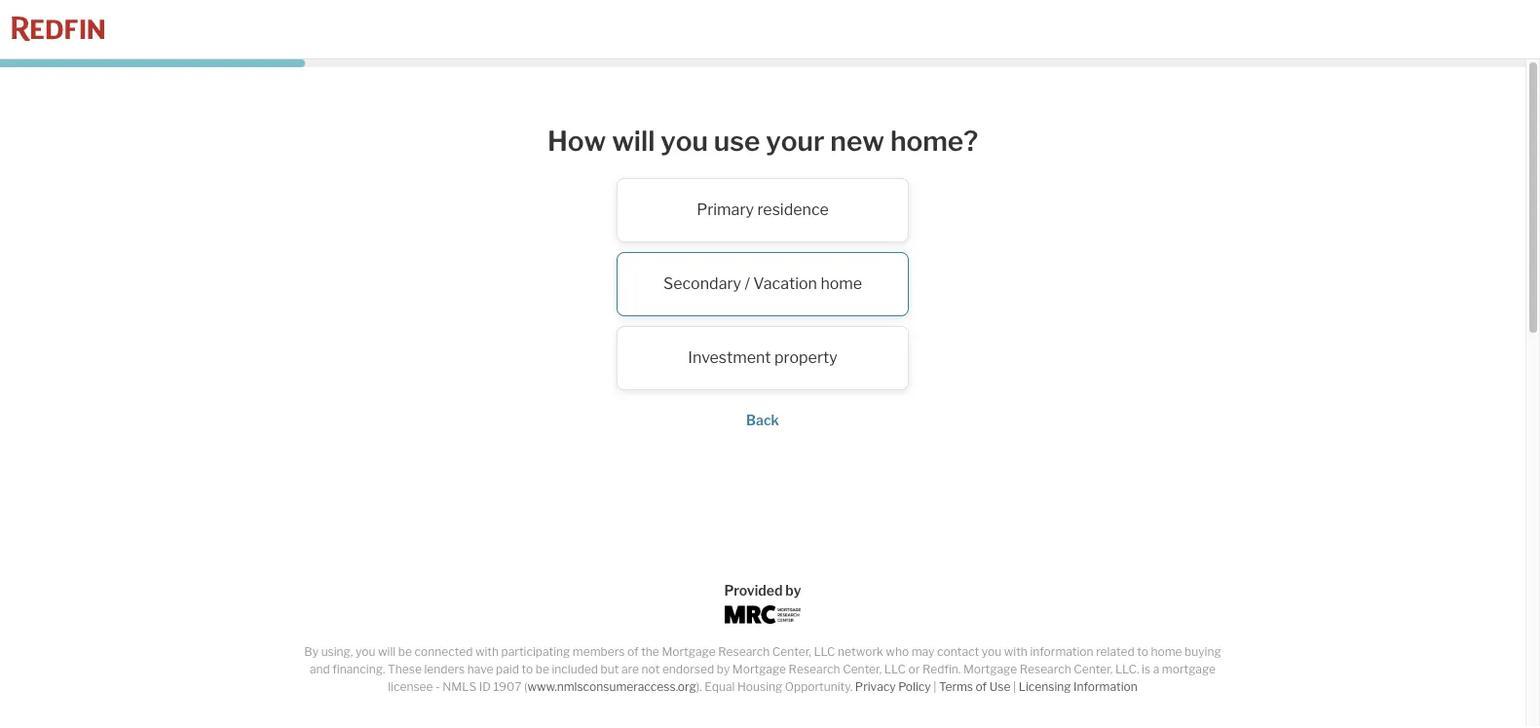 Task type: vqa. For each thing, say whether or not it's contained in the screenshot.
the Center,
yes



Task type: locate. For each thing, give the bounding box(es) containing it.
primary
[[697, 200, 754, 219]]

property
[[775, 348, 838, 367]]

new home?
[[830, 125, 978, 158]]

licensee
[[388, 680, 433, 695]]

1 vertical spatial llc
[[885, 663, 906, 677]]

0 horizontal spatial home
[[821, 274, 862, 293]]

of left the
[[628, 645, 639, 660]]

participating
[[501, 645, 570, 660]]

of inside "by using, you will be connected with participating members of the mortgage research center, llc network who may contact you with information related to home buying and financing. these lenders have paid to be included but are not endorsed by mortgage research center, llc or redfin. mortgage research center, llc. is a mortgage licensee - nmls id 1907 ("
[[628, 645, 639, 660]]

research
[[718, 645, 770, 660], [789, 663, 840, 677], [1020, 663, 1071, 677]]

1 horizontal spatial will
[[612, 125, 655, 158]]

redfin.
[[923, 663, 961, 677]]

of
[[628, 645, 639, 660], [976, 680, 987, 695]]

may
[[912, 645, 935, 660]]

1 vertical spatial will
[[378, 645, 396, 660]]

0 horizontal spatial of
[[628, 645, 639, 660]]

).
[[696, 680, 702, 695]]

1 horizontal spatial |
[[1013, 680, 1016, 695]]

/
[[745, 274, 750, 293]]

home right vacation
[[821, 274, 862, 293]]

0 horizontal spatial will
[[378, 645, 396, 660]]

llc
[[814, 645, 836, 660], [885, 663, 906, 677]]

by up mortgage research center "image"
[[786, 583, 802, 599]]

1 horizontal spatial of
[[976, 680, 987, 695]]

endorsed
[[662, 663, 714, 677]]

1 horizontal spatial home
[[1151, 645, 1182, 660]]

you right 'contact'
[[982, 645, 1002, 660]]

1 with from the left
[[475, 645, 499, 660]]

0 vertical spatial be
[[398, 645, 412, 660]]

0 horizontal spatial be
[[398, 645, 412, 660]]

1 horizontal spatial center,
[[843, 663, 882, 677]]

with up use
[[1004, 645, 1028, 660]]

id
[[479, 680, 491, 695]]

research up housing
[[718, 645, 770, 660]]

or
[[909, 663, 920, 677]]

center,
[[772, 645, 811, 660], [843, 663, 882, 677], [1074, 663, 1113, 677]]

0 horizontal spatial |
[[934, 680, 937, 695]]

center, up information at right
[[1074, 663, 1113, 677]]

investment
[[688, 348, 771, 367]]

0 horizontal spatial llc
[[814, 645, 836, 660]]

1 vertical spatial to
[[522, 663, 533, 677]]

to up is at the bottom of the page
[[1137, 645, 1149, 660]]

of left use
[[976, 680, 987, 695]]

home
[[821, 274, 862, 293], [1151, 645, 1182, 660]]

0 horizontal spatial mortgage
[[662, 645, 716, 660]]

mortgage up use
[[964, 663, 1017, 677]]

with
[[475, 645, 499, 660], [1004, 645, 1028, 660]]

www.nmlsconsumeraccess.org
[[527, 680, 696, 695]]

these
[[388, 663, 422, 677]]

0 vertical spatial llc
[[814, 645, 836, 660]]

but
[[601, 663, 619, 677]]

1 horizontal spatial with
[[1004, 645, 1028, 660]]

how will you use your new home?
[[548, 125, 978, 158]]

by
[[786, 583, 802, 599], [717, 663, 730, 677]]

you up financing.
[[356, 645, 376, 660]]

be up the these
[[398, 645, 412, 660]]

how
[[548, 125, 606, 158]]

of for members
[[628, 645, 639, 660]]

| right use
[[1013, 680, 1016, 695]]

(
[[524, 680, 527, 695]]

1 vertical spatial home
[[1151, 645, 1182, 660]]

by using, you will be connected with participating members of the mortgage research center, llc network who may contact you with information related to home buying and financing. these lenders have paid to be included but are not endorsed by mortgage research center, llc or redfin. mortgage research center, llc. is a mortgage licensee - nmls id 1907 (
[[304, 645, 1222, 695]]

connected
[[415, 645, 473, 660]]

by up equal
[[717, 663, 730, 677]]

0 vertical spatial will
[[612, 125, 655, 158]]

residence
[[757, 200, 829, 219]]

mortgage up housing
[[733, 663, 786, 677]]

0 vertical spatial to
[[1137, 645, 1149, 660]]

0 horizontal spatial center,
[[772, 645, 811, 660]]

will
[[612, 125, 655, 158], [378, 645, 396, 660]]

information
[[1030, 645, 1094, 660]]

1 horizontal spatial you
[[661, 125, 708, 158]]

contact
[[937, 645, 979, 660]]

2 horizontal spatial you
[[982, 645, 1002, 660]]

1 horizontal spatial to
[[1137, 645, 1149, 660]]

0 vertical spatial of
[[628, 645, 639, 660]]

nmls
[[443, 680, 477, 695]]

1 vertical spatial of
[[976, 680, 987, 695]]

provided by
[[724, 583, 802, 599]]

mortgage up endorsed
[[662, 645, 716, 660]]

equal
[[705, 680, 735, 695]]

information
[[1074, 680, 1138, 695]]

to up (
[[522, 663, 533, 677]]

back
[[746, 412, 779, 428]]

1 vertical spatial be
[[536, 663, 549, 677]]

with up have
[[475, 645, 499, 660]]

0 horizontal spatial you
[[356, 645, 376, 660]]

use
[[990, 680, 1011, 695]]

home inside "by using, you will be connected with participating members of the mortgage research center, llc network who may contact you with information related to home buying and financing. these lenders have paid to be included but are not endorsed by mortgage research center, llc or redfin. mortgage research center, llc. is a mortgage licensee - nmls id 1907 ("
[[1151, 645, 1182, 660]]

mortgage
[[662, 645, 716, 660], [733, 663, 786, 677], [964, 663, 1017, 677]]

will right "how"
[[612, 125, 655, 158]]

investment property
[[688, 348, 838, 367]]

related
[[1096, 645, 1135, 660]]

llc up opportunity. on the right
[[814, 645, 836, 660]]

0 vertical spatial home
[[821, 274, 862, 293]]

research up opportunity. on the right
[[789, 663, 840, 677]]

center, up opportunity. on the right
[[772, 645, 811, 660]]

will up the these
[[378, 645, 396, 660]]

use
[[714, 125, 760, 158]]

home up a
[[1151, 645, 1182, 660]]

have
[[467, 663, 494, 677]]

to
[[1137, 645, 1149, 660], [522, 663, 533, 677]]

0 horizontal spatial by
[[717, 663, 730, 677]]

0 vertical spatial by
[[786, 583, 802, 599]]

1 horizontal spatial research
[[789, 663, 840, 677]]

center, down the network at the bottom right of the page
[[843, 663, 882, 677]]

you left use at the top of page
[[661, 125, 708, 158]]

research up licensing
[[1020, 663, 1071, 677]]

and
[[310, 663, 330, 677]]

the
[[641, 645, 659, 660]]

www.nmlsconsumeraccess.org ). equal housing opportunity. privacy policy | terms of use | licensing information
[[527, 680, 1138, 695]]

by
[[304, 645, 319, 660]]

| down 'redfin.'
[[934, 680, 937, 695]]

1 horizontal spatial by
[[786, 583, 802, 599]]

1 vertical spatial by
[[717, 663, 730, 677]]

0 horizontal spatial with
[[475, 645, 499, 660]]

be down participating
[[536, 663, 549, 677]]

|
[[934, 680, 937, 695], [1013, 680, 1016, 695]]

you
[[661, 125, 708, 158], [356, 645, 376, 660], [982, 645, 1002, 660]]

housing
[[738, 680, 783, 695]]

llc up privacy policy link
[[885, 663, 906, 677]]

privacy
[[855, 680, 896, 695]]

by inside "by using, you will be connected with participating members of the mortgage research center, llc network who may contact you with information related to home buying and financing. these lenders have paid to be included but are not endorsed by mortgage research center, llc or redfin. mortgage research center, llc. is a mortgage licensee - nmls id 1907 ("
[[717, 663, 730, 677]]

be
[[398, 645, 412, 660], [536, 663, 549, 677]]



Task type: describe. For each thing, give the bounding box(es) containing it.
are
[[622, 663, 639, 677]]

privacy policy link
[[855, 680, 931, 695]]

who
[[886, 645, 909, 660]]

secondary / vacation home
[[663, 274, 862, 293]]

lenders
[[424, 663, 465, 677]]

members
[[573, 645, 625, 660]]

back button
[[746, 412, 779, 428]]

1 horizontal spatial mortgage
[[733, 663, 786, 677]]

2 horizontal spatial research
[[1020, 663, 1071, 677]]

is
[[1142, 663, 1151, 677]]

you for using,
[[356, 645, 376, 660]]

www.nmlsconsumeraccess.org link
[[527, 680, 696, 695]]

licensing
[[1019, 680, 1071, 695]]

2 horizontal spatial mortgage
[[964, 663, 1017, 677]]

mortgage
[[1162, 663, 1216, 677]]

0 horizontal spatial to
[[522, 663, 533, 677]]

2 horizontal spatial center,
[[1074, 663, 1113, 677]]

a
[[1153, 663, 1160, 677]]

network
[[838, 645, 884, 660]]

mortgage research center image
[[725, 606, 801, 625]]

home inside how will you use your new home? option group
[[821, 274, 862, 293]]

not
[[642, 663, 660, 677]]

your
[[766, 125, 825, 158]]

you for will
[[661, 125, 708, 158]]

0 horizontal spatial research
[[718, 645, 770, 660]]

paid
[[496, 663, 519, 677]]

vacation
[[754, 274, 817, 293]]

1 | from the left
[[934, 680, 937, 695]]

llc.
[[1116, 663, 1140, 677]]

2 | from the left
[[1013, 680, 1016, 695]]

provided
[[724, 583, 783, 599]]

primary residence
[[697, 200, 829, 219]]

buying
[[1185, 645, 1222, 660]]

secondary
[[663, 274, 741, 293]]

licensing information link
[[1019, 680, 1138, 695]]

using,
[[321, 645, 353, 660]]

terms
[[939, 680, 973, 695]]

1 horizontal spatial llc
[[885, 663, 906, 677]]

2 with from the left
[[1004, 645, 1028, 660]]

terms of use link
[[939, 680, 1011, 695]]

1 horizontal spatial be
[[536, 663, 549, 677]]

-
[[436, 680, 440, 695]]

policy
[[899, 680, 931, 695]]

will inside "by using, you will be connected with participating members of the mortgage research center, llc network who may contact you with information related to home buying and financing. these lenders have paid to be included but are not endorsed by mortgage research center, llc or redfin. mortgage research center, llc. is a mortgage licensee - nmls id 1907 ("
[[378, 645, 396, 660]]

how will you use your new home? option group
[[373, 178, 1153, 390]]

1907
[[493, 680, 522, 695]]

of for terms
[[976, 680, 987, 695]]

included
[[552, 663, 598, 677]]

opportunity.
[[785, 680, 853, 695]]

financing.
[[333, 663, 385, 677]]



